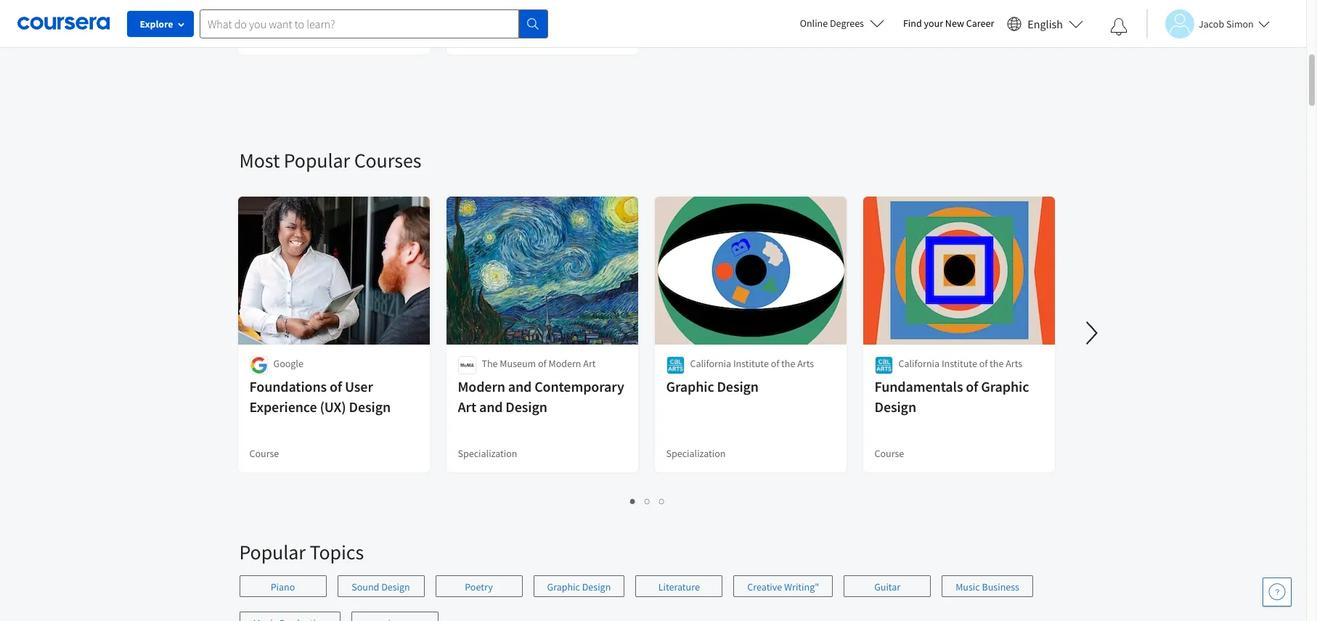 Task type: describe. For each thing, give the bounding box(es) containing it.
2
[[645, 495, 651, 509]]

jacob simon button
[[1147, 9, 1270, 38]]

creative
[[748, 581, 783, 594]]

degree inside earn a degree degree
[[458, 29, 488, 42]]

graphic design link
[[534, 576, 625, 598]]

arts for fundamentals of graphic design
[[1006, 357, 1023, 370]]

of for and
[[538, 357, 547, 370]]

of for of
[[980, 357, 988, 370]]

a for earn a degree degree
[[497, 12, 502, 25]]

(ux)
[[320, 398, 346, 416]]

museum
[[500, 357, 536, 370]]

2 button
[[641, 493, 655, 510]]

list containing piano
[[239, 576, 1067, 622]]

sound
[[352, 581, 379, 594]]

google image
[[250, 357, 268, 375]]

fundamentals
[[875, 378, 964, 396]]

find your new career link
[[896, 15, 1002, 33]]

creative writing" link
[[734, 576, 833, 598]]

chevron down image
[[56, 22, 66, 32]]

0 vertical spatial art
[[584, 357, 596, 370]]

creative writing"
[[748, 581, 820, 594]]

english button
[[1002, 0, 1090, 47]]

career
[[967, 17, 995, 30]]

foundations of user experience (ux) design
[[250, 378, 391, 416]]

degrees
[[830, 17, 864, 30]]

find your new career
[[904, 17, 995, 30]]

arts for graphic design
[[798, 357, 814, 370]]

google
[[274, 357, 304, 370]]

jacob
[[1199, 17, 1225, 30]]

new
[[946, 17, 965, 30]]

california institute of the arts image
[[875, 357, 893, 375]]

design inside sound design link
[[381, 581, 410, 594]]

1 vertical spatial and
[[479, 398, 503, 416]]

earn a degree
[[267, 12, 325, 25]]

1 degree from the left
[[250, 29, 279, 42]]

design inside fundamentals of graphic design
[[875, 398, 917, 416]]

most
[[239, 147, 280, 174]]

english
[[1028, 16, 1063, 31]]

art inside modern and contemporary art and design
[[458, 398, 477, 416]]

jacob simon
[[1199, 17, 1254, 30]]

modern inside modern and contemporary art and design
[[458, 378, 506, 396]]

specialization for graphic design
[[666, 447, 726, 461]]

literature link
[[636, 576, 723, 598]]

earn for earn a degree
[[267, 12, 287, 25]]

guitar link
[[844, 576, 931, 598]]

a for earn a degree
[[289, 12, 294, 25]]

graphic design inside most popular courses carousel element
[[666, 378, 759, 396]]

popular topics
[[239, 540, 364, 566]]

explore button
[[127, 11, 194, 37]]

1 vertical spatial popular
[[239, 540, 306, 566]]

graphic design inside 'link'
[[547, 581, 611, 594]]

3
[[660, 495, 665, 509]]

1 horizontal spatial graphic
[[666, 378, 714, 396]]

design inside graphic design 'link'
[[582, 581, 611, 594]]

topics
[[310, 540, 364, 566]]

show notifications image
[[1111, 18, 1128, 36]]

piano
[[271, 581, 295, 594]]

coursera image
[[17, 12, 110, 35]]

explore
[[140, 17, 173, 31]]

business
[[982, 581, 1020, 594]]

literature
[[659, 581, 700, 594]]

What do you want to learn? text field
[[200, 9, 519, 38]]



Task type: vqa. For each thing, say whether or not it's contained in the screenshot.
the rightmost on
no



Task type: locate. For each thing, give the bounding box(es) containing it.
fundamentals of graphic design
[[875, 378, 1030, 416]]

experience
[[250, 398, 317, 416]]

0 horizontal spatial graphic
[[547, 581, 580, 594]]

graphic inside 'link'
[[547, 581, 580, 594]]

2 course from the left
[[875, 447, 905, 461]]

earn
[[267, 12, 287, 25], [475, 12, 495, 25]]

specialization
[[458, 447, 518, 461], [666, 447, 726, 461]]

writing"
[[785, 581, 820, 594]]

art up contemporary
[[584, 357, 596, 370]]

0 horizontal spatial degree
[[296, 12, 325, 25]]

popular right the most
[[284, 147, 350, 174]]

2 california from the left
[[899, 357, 940, 370]]

arts
[[798, 357, 814, 370], [1006, 357, 1023, 370]]

1 horizontal spatial degree
[[458, 29, 488, 42]]

0 horizontal spatial the
[[782, 357, 796, 370]]

1 horizontal spatial a
[[497, 12, 502, 25]]

1 horizontal spatial california
[[899, 357, 940, 370]]

0 vertical spatial and
[[508, 378, 532, 396]]

None search field
[[200, 9, 548, 38]]

2 degree from the left
[[504, 12, 533, 25]]

0 horizontal spatial art
[[458, 398, 477, 416]]

0 vertical spatial list
[[239, 493, 1057, 510]]

0 horizontal spatial earn
[[267, 12, 287, 25]]

music business link
[[942, 576, 1034, 598]]

0 horizontal spatial modern
[[458, 378, 506, 396]]

1 horizontal spatial arts
[[1006, 357, 1023, 370]]

popular
[[284, 147, 350, 174], [239, 540, 306, 566]]

1 institute from the left
[[734, 357, 769, 370]]

of inside fundamentals of graphic design
[[966, 378, 979, 396]]

the museum of modern art
[[482, 357, 596, 370]]

list
[[239, 493, 1057, 510], [239, 576, 1067, 622]]

2 specialization from the left
[[666, 447, 726, 461]]

of for design
[[771, 357, 780, 370]]

popular up piano link
[[239, 540, 306, 566]]

0 vertical spatial modern
[[549, 357, 581, 370]]

2 a from the left
[[497, 12, 502, 25]]

1
[[631, 495, 636, 509]]

3 button
[[655, 493, 670, 510]]

design inside modern and contemporary art and design
[[506, 398, 548, 416]]

graphic design
[[666, 378, 759, 396], [547, 581, 611, 594]]

2 california institute of the arts from the left
[[899, 357, 1023, 370]]

california right california institute of the arts image
[[690, 357, 732, 370]]

0 horizontal spatial california institute of the arts
[[690, 357, 814, 370]]

most popular courses carousel element
[[232, 104, 1318, 522]]

0 horizontal spatial arts
[[798, 357, 814, 370]]

california institute of the arts for design
[[690, 357, 814, 370]]

california institute of the arts
[[690, 357, 814, 370], [899, 357, 1023, 370]]

1 degree from the left
[[296, 12, 325, 25]]

design inside foundations of user experience (ux) design
[[349, 398, 391, 416]]

1 specialization from the left
[[458, 447, 518, 461]]

1 horizontal spatial the
[[990, 357, 1004, 370]]

1 horizontal spatial degree
[[504, 12, 533, 25]]

california up fundamentals
[[899, 357, 940, 370]]

2 institute from the left
[[942, 357, 978, 370]]

0 horizontal spatial degree
[[250, 29, 279, 42]]

the museum of modern art image
[[458, 357, 476, 375]]

institute for of
[[942, 357, 978, 370]]

0 horizontal spatial graphic design
[[547, 581, 611, 594]]

and down 'museum'
[[508, 378, 532, 396]]

1 list from the top
[[239, 493, 1057, 510]]

course for foundations of user experience (ux) design
[[250, 447, 279, 461]]

california institute of the arts image
[[666, 357, 685, 375]]

1 earn from the left
[[267, 12, 287, 25]]

california for fundamentals
[[899, 357, 940, 370]]

1 horizontal spatial california institute of the arts
[[899, 357, 1023, 370]]

your
[[924, 17, 944, 30]]

contemporary
[[535, 378, 625, 396]]

help center image
[[1269, 584, 1287, 601]]

earn a degree degree
[[458, 12, 533, 42]]

earn for earn a degree degree
[[475, 12, 495, 25]]

the for of
[[990, 357, 1004, 370]]

2 arts from the left
[[1006, 357, 1023, 370]]

the
[[482, 357, 498, 370]]

1 vertical spatial modern
[[458, 378, 506, 396]]

modern down the
[[458, 378, 506, 396]]

0 horizontal spatial specialization
[[458, 447, 518, 461]]

1 course from the left
[[250, 447, 279, 461]]

degree
[[250, 29, 279, 42], [458, 29, 488, 42]]

1 vertical spatial graphic design
[[547, 581, 611, 594]]

degree inside earn a degree degree
[[504, 12, 533, 25]]

0 vertical spatial graphic design
[[666, 378, 759, 396]]

1 a from the left
[[289, 12, 294, 25]]

music business
[[956, 581, 1020, 594]]

poetry link
[[435, 576, 523, 598]]

online degrees
[[800, 17, 864, 30]]

1 the from the left
[[782, 357, 796, 370]]

0 horizontal spatial institute
[[734, 357, 769, 370]]

1 horizontal spatial earn
[[475, 12, 495, 25]]

courses
[[354, 147, 422, 174]]

art
[[584, 357, 596, 370], [458, 398, 477, 416]]

of
[[538, 357, 547, 370], [771, 357, 780, 370], [980, 357, 988, 370], [330, 378, 342, 396], [966, 378, 979, 396]]

modern and contemporary art and design
[[458, 378, 625, 416]]

california
[[690, 357, 732, 370], [899, 357, 940, 370]]

institute
[[734, 357, 769, 370], [942, 357, 978, 370]]

institute for design
[[734, 357, 769, 370]]

1 button
[[626, 493, 641, 510]]

specialization for modern and contemporary art and design
[[458, 447, 518, 461]]

a inside earn a degree degree
[[497, 12, 502, 25]]

0 horizontal spatial california
[[690, 357, 732, 370]]

and down the
[[479, 398, 503, 416]]

0 horizontal spatial and
[[479, 398, 503, 416]]

find
[[904, 17, 922, 30]]

degree for earn a degree degree
[[504, 12, 533, 25]]

1 vertical spatial list
[[239, 576, 1067, 622]]

art down the museum of modern art image on the left of the page
[[458, 398, 477, 416]]

user
[[345, 378, 373, 396]]

0 horizontal spatial course
[[250, 447, 279, 461]]

california for graphic
[[690, 357, 732, 370]]

sound design link
[[337, 576, 425, 598]]

course for fundamentals of graphic design
[[875, 447, 905, 461]]

1 horizontal spatial and
[[508, 378, 532, 396]]

graphic inside fundamentals of graphic design
[[982, 378, 1030, 396]]

sound design
[[352, 581, 410, 594]]

1 horizontal spatial modern
[[549, 357, 581, 370]]

2 degree from the left
[[458, 29, 488, 42]]

earn inside earn a degree degree
[[475, 12, 495, 25]]

degree for earn a degree
[[296, 12, 325, 25]]

foundations
[[250, 378, 327, 396]]

piano link
[[239, 576, 327, 598]]

a
[[289, 12, 294, 25], [497, 12, 502, 25]]

1 horizontal spatial art
[[584, 357, 596, 370]]

modern
[[549, 357, 581, 370], [458, 378, 506, 396]]

list inside most popular courses carousel element
[[239, 493, 1057, 510]]

degree
[[296, 12, 325, 25], [504, 12, 533, 25]]

and
[[508, 378, 532, 396], [479, 398, 503, 416]]

guitar
[[875, 581, 901, 594]]

1 horizontal spatial graphic design
[[666, 378, 759, 396]]

2 the from the left
[[990, 357, 1004, 370]]

1 horizontal spatial institute
[[942, 357, 978, 370]]

online
[[800, 17, 828, 30]]

modern up contemporary
[[549, 357, 581, 370]]

1 horizontal spatial specialization
[[666, 447, 726, 461]]

1 horizontal spatial course
[[875, 447, 905, 461]]

music
[[956, 581, 980, 594]]

1 arts from the left
[[798, 357, 814, 370]]

0 vertical spatial popular
[[284, 147, 350, 174]]

1 california institute of the arts from the left
[[690, 357, 814, 370]]

design
[[717, 378, 759, 396], [349, 398, 391, 416], [506, 398, 548, 416], [875, 398, 917, 416], [381, 581, 410, 594], [582, 581, 611, 594]]

poetry
[[465, 581, 493, 594]]

1 vertical spatial art
[[458, 398, 477, 416]]

of inside foundations of user experience (ux) design
[[330, 378, 342, 396]]

online degrees button
[[789, 7, 896, 39]]

most popular courses
[[239, 147, 422, 174]]

the for design
[[782, 357, 796, 370]]

2 earn from the left
[[475, 12, 495, 25]]

2 horizontal spatial graphic
[[982, 378, 1030, 396]]

next slide image
[[1075, 316, 1110, 351]]

course
[[250, 447, 279, 461], [875, 447, 905, 461]]

the
[[782, 357, 796, 370], [990, 357, 1004, 370]]

list containing 1
[[239, 493, 1057, 510]]

graphic
[[666, 378, 714, 396], [982, 378, 1030, 396], [547, 581, 580, 594]]

california institute of the arts for of
[[899, 357, 1023, 370]]

0 horizontal spatial a
[[289, 12, 294, 25]]

simon
[[1227, 17, 1254, 30]]

1 california from the left
[[690, 357, 732, 370]]

2 list from the top
[[239, 576, 1067, 622]]



